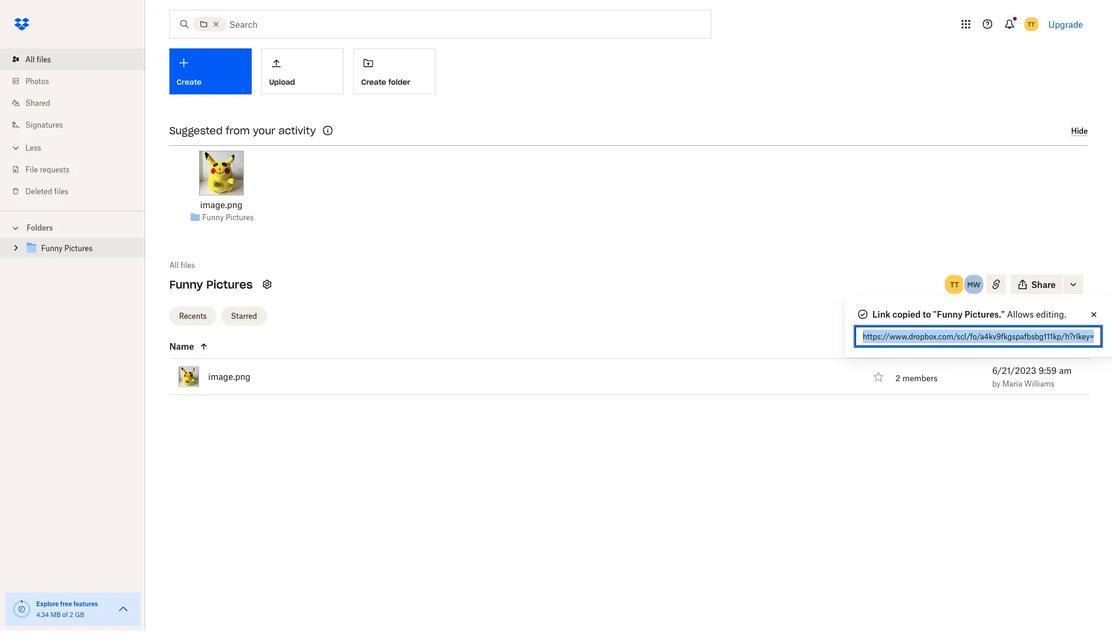Task type: describe. For each thing, give the bounding box(es) containing it.
add to starred image
[[871, 369, 886, 384]]

you can edit image
[[944, 273, 965, 295]]

2 vertical spatial funny
[[937, 309, 963, 319]]

maria
[[1003, 379, 1022, 388]]

quota usage element
[[12, 600, 31, 619]]

recents
[[179, 312, 207, 321]]

all files inside list item
[[25, 55, 51, 64]]

share
[[1031, 279, 1056, 290]]

suggested from your activity
[[169, 124, 316, 137]]

requests
[[40, 165, 69, 174]]

name button
[[169, 339, 866, 354]]

who
[[896, 341, 915, 352]]

signatures
[[25, 120, 63, 129]]

starred button
[[221, 306, 267, 326]]

by
[[992, 379, 1001, 388]]

1 vertical spatial all files link
[[169, 259, 195, 271]]

6/21/2023
[[992, 365, 1036, 376]]

copied
[[893, 309, 921, 319]]

mb
[[51, 611, 61, 618]]

who can access
[[896, 341, 961, 352]]

shared link
[[10, 92, 145, 114]]

files for deleted files link
[[54, 187, 68, 196]]

image.png link inside name image.png, modified 6/21/2023 9:59 am, 'element'
[[208, 369, 251, 384]]

9:59
[[1039, 365, 1057, 376]]

allows
[[1007, 309, 1034, 319]]

2 inside explore free features 4.34 mb of 2 gb
[[70, 611, 73, 618]]

2 inside 'element'
[[896, 373, 900, 383]]

access
[[934, 341, 961, 352]]

explore
[[36, 600, 59, 607]]

/funny pictures/image.png image inside name image.png, modified 6/21/2023 9:59 am, 'element'
[[178, 366, 199, 387]]

6/21/2023 9:59 am by maria williams
[[992, 365, 1072, 388]]

table containing name
[[143, 335, 1090, 395]]

4.34
[[36, 611, 49, 618]]

create folder
[[361, 77, 410, 87]]

2 vertical spatial pictures
[[965, 309, 999, 319]]

members
[[902, 373, 938, 383]]

features
[[73, 600, 98, 607]]

deleted files link
[[10, 180, 145, 202]]

1 vertical spatial funny pictures
[[169, 277, 253, 291]]

deleted files
[[25, 187, 68, 196]]



Task type: locate. For each thing, give the bounding box(es) containing it.
pictures inside 'link'
[[226, 213, 254, 222]]

all up the photos
[[25, 55, 35, 64]]

1 horizontal spatial 2
[[896, 373, 900, 383]]

funny
[[202, 213, 224, 222], [169, 277, 203, 291], [937, 309, 963, 319]]

folder
[[388, 77, 410, 87]]

0 horizontal spatial all files
[[25, 55, 51, 64]]

0 horizontal spatial files
[[37, 55, 51, 64]]

funny pictures link
[[202, 211, 254, 224]]

1 horizontal spatial all
[[169, 260, 179, 270]]

2 vertical spatial files
[[181, 260, 195, 270]]

pictures
[[226, 213, 254, 222], [206, 277, 253, 291], [965, 309, 999, 319]]

"
[[933, 309, 937, 319]]

name image.png, modified 6/21/2023 9:59 am, element
[[143, 359, 1090, 395]]

table
[[143, 335, 1090, 395]]

folders
[[27, 223, 53, 232]]

maria williams is the owner image
[[963, 273, 985, 295]]

1 vertical spatial image.png link
[[208, 369, 251, 384]]

1 vertical spatial all files
[[169, 260, 195, 270]]

1 horizontal spatial files
[[54, 187, 68, 196]]

less image
[[10, 142, 22, 154]]

suggested
[[169, 124, 223, 137]]

image.png link
[[200, 198, 243, 211], [208, 369, 251, 384]]

1 horizontal spatial all files
[[169, 260, 195, 270]]

files right deleted
[[54, 187, 68, 196]]

0 vertical spatial all files
[[25, 55, 51, 64]]

create folder button
[[353, 48, 436, 94]]

am
[[1059, 365, 1072, 376]]

upgrade link
[[1048, 19, 1083, 29]]

all files up recents button
[[169, 260, 195, 270]]

list containing all files
[[0, 41, 145, 211]]

0 vertical spatial image.png link
[[200, 198, 243, 211]]

photos link
[[10, 70, 145, 92]]

upgrade
[[1048, 19, 1083, 29]]

photos
[[25, 77, 49, 86]]

0 vertical spatial all files link
[[10, 48, 145, 70]]

all inside list item
[[25, 55, 35, 64]]

williams
[[1024, 379, 1055, 388]]

2 members button
[[896, 373, 938, 383]]

0 vertical spatial funny pictures
[[202, 213, 254, 222]]

editing.
[[1036, 309, 1066, 319]]

files up recents button
[[181, 260, 195, 270]]

1 vertical spatial all
[[169, 260, 179, 270]]

all files list item
[[0, 48, 145, 70]]

list
[[0, 41, 145, 211]]

0 vertical spatial pictures
[[226, 213, 254, 222]]

files up the photos
[[37, 55, 51, 64]]

Link for copy link click text field
[[863, 330, 1094, 343]]

1 vertical spatial image.png
[[208, 372, 251, 382]]

explore free features 4.34 mb of 2 gb
[[36, 600, 98, 618]]

1 vertical spatial /funny pictures/image.png image
[[178, 366, 199, 387]]

2
[[896, 373, 900, 383], [70, 611, 73, 618]]

0 horizontal spatial 2
[[70, 611, 73, 618]]

/funny pictures/image.png image down name
[[178, 366, 199, 387]]

all
[[25, 55, 35, 64], [169, 260, 179, 270]]

from
[[226, 124, 250, 137]]

2 horizontal spatial files
[[181, 260, 195, 270]]

activity
[[279, 124, 316, 137]]

0 vertical spatial all
[[25, 55, 35, 64]]

files for the leftmost all files link
[[37, 55, 51, 64]]

recents button
[[169, 306, 216, 326]]

your
[[253, 124, 275, 137]]

name
[[169, 341, 194, 352]]

2 members
[[896, 373, 938, 383]]

files
[[37, 55, 51, 64], [54, 187, 68, 196], [181, 260, 195, 270]]

0 vertical spatial 2
[[896, 373, 900, 383]]

less
[[25, 143, 41, 152]]

2 right 'add to starred' icon
[[896, 373, 900, 383]]

1 vertical spatial pictures
[[206, 277, 253, 291]]

all up recents button
[[169, 260, 179, 270]]

file requests
[[25, 165, 69, 174]]

signatures link
[[10, 114, 145, 136]]

of
[[62, 611, 68, 618]]

dropbox image
[[10, 12, 34, 36]]

file requests link
[[10, 159, 145, 180]]

link copied to " funny pictures ." allows editing.
[[873, 309, 1066, 319]]

all files link up shared link
[[10, 48, 145, 70]]

image.png
[[200, 199, 243, 210], [208, 372, 251, 382]]

free
[[60, 600, 72, 607]]

0 vertical spatial files
[[37, 55, 51, 64]]

all files link
[[10, 48, 145, 70], [169, 259, 195, 271]]

to
[[923, 309, 931, 319]]

all files link up recents button
[[169, 259, 195, 271]]

1 vertical spatial files
[[54, 187, 68, 196]]

all files
[[25, 55, 51, 64], [169, 260, 195, 270]]

modified
[[992, 341, 1028, 352]]

share button
[[1011, 275, 1063, 294]]

."
[[999, 309, 1005, 319]]

all files up the photos
[[25, 55, 51, 64]]

/funny pictures/image.png image up funny pictures 'link'
[[199, 151, 244, 195]]

gb
[[75, 611, 84, 618]]

funny inside 'link'
[[202, 213, 224, 222]]

0 horizontal spatial all
[[25, 55, 35, 64]]

files inside list item
[[37, 55, 51, 64]]

can
[[917, 341, 931, 352]]

shared
[[25, 98, 50, 107]]

0 vertical spatial image.png
[[200, 199, 243, 210]]

create
[[361, 77, 386, 87]]

file
[[25, 165, 38, 174]]

/funny pictures/image.png image
[[199, 151, 244, 195], [178, 366, 199, 387]]

funny pictures
[[202, 213, 254, 222], [169, 277, 253, 291]]

deleted
[[25, 187, 52, 196]]

1 vertical spatial 2
[[70, 611, 73, 618]]

0 vertical spatial /funny pictures/image.png image
[[199, 151, 244, 195]]

0 vertical spatial funny
[[202, 213, 224, 222]]

modified button
[[992, 339, 1059, 354]]

0 horizontal spatial all files link
[[10, 48, 145, 70]]

image.png inside 'element'
[[208, 372, 251, 382]]

folders button
[[0, 218, 145, 236]]

starred
[[231, 312, 257, 321]]

1 horizontal spatial all files link
[[169, 259, 195, 271]]

None field
[[0, 0, 89, 13]]

2 right of
[[70, 611, 73, 618]]

link
[[873, 309, 890, 319]]

1 vertical spatial funny
[[169, 277, 203, 291]]



Task type: vqa. For each thing, say whether or not it's contained in the screenshot.
left Add
no



